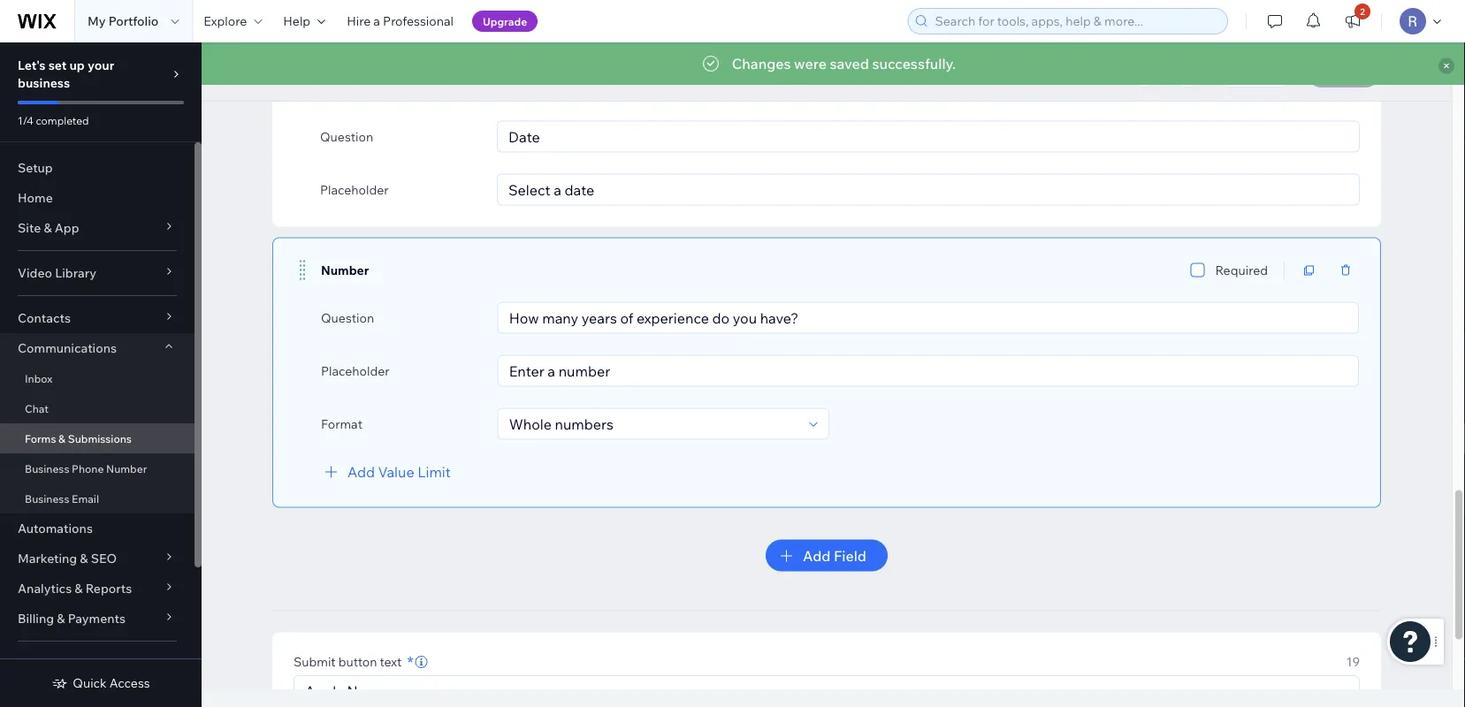Task type: vqa. For each thing, say whether or not it's contained in the screenshot.
beautiful,
no



Task type: locate. For each thing, give the bounding box(es) containing it.
0 horizontal spatial add
[[348, 463, 375, 481]]

0 vertical spatial business
[[25, 462, 69, 475]]

business phone number link
[[0, 454, 195, 484]]

& for site
[[44, 220, 52, 236]]

Type your question here... field
[[503, 122, 1354, 152], [504, 303, 1353, 333]]

0 vertical spatial add placeholder text… field
[[503, 175, 1354, 205]]

1 vertical spatial question
[[321, 310, 374, 326]]

1 vertical spatial add
[[803, 547, 831, 565]]

None checkbox
[[1191, 260, 1205, 281]]

0 horizontal spatial number
[[106, 462, 147, 475]]

2 button
[[1334, 0, 1373, 42]]

Search for tools, apps, help & more... field
[[930, 9, 1223, 34]]

business email link
[[0, 484, 195, 514]]

saved
[[830, 55, 870, 73]]

1 horizontal spatial number
[[321, 263, 369, 278]]

setup link
[[0, 153, 195, 183]]

0 vertical spatial type your question here... field
[[503, 122, 1354, 152]]

placeholder for number
[[321, 363, 390, 379]]

add left the "value" at the left of the page
[[348, 463, 375, 481]]

business down forms
[[25, 462, 69, 475]]

inbox
[[25, 372, 53, 385]]

phone
[[72, 462, 104, 475]]

add
[[348, 463, 375, 481], [803, 547, 831, 565]]

number inside sidebar element
[[106, 462, 147, 475]]

1 type your question here... field from the top
[[503, 122, 1354, 152]]

analytics & reports button
[[0, 574, 195, 604]]

1 horizontal spatial add
[[803, 547, 831, 565]]

&
[[44, 220, 52, 236], [58, 432, 65, 445], [80, 551, 88, 567], [75, 581, 83, 597], [57, 611, 65, 627]]

text
[[380, 655, 402, 670]]

business
[[18, 75, 70, 91]]

sidebar element
[[0, 42, 202, 708]]

changes were saved successfully.
[[732, 55, 956, 73]]

format
[[321, 416, 363, 432]]

1 vertical spatial number
[[106, 462, 147, 475]]

submissions
[[68, 432, 132, 445]]

0 vertical spatial add
[[348, 463, 375, 481]]

& for marketing
[[80, 551, 88, 567]]

question
[[320, 129, 373, 144], [321, 310, 374, 326]]

& right site
[[44, 220, 52, 236]]

upgrade
[[483, 15, 527, 28]]

payments
[[68, 611, 126, 627]]

1 business from the top
[[25, 462, 69, 475]]

placeholder
[[320, 182, 389, 197], [321, 363, 390, 379]]

number
[[321, 263, 369, 278], [106, 462, 147, 475]]

1 vertical spatial type your question here... field
[[504, 303, 1353, 333]]

your
[[88, 58, 114, 73]]

19
[[1347, 655, 1361, 670]]

email
[[72, 492, 99, 506]]

1 vertical spatial required
[[1216, 262, 1269, 278]]

0 vertical spatial required
[[1217, 81, 1269, 96]]

1 vertical spatial placeholder
[[321, 363, 390, 379]]

business up automations
[[25, 492, 69, 506]]

forms & submissions
[[25, 432, 132, 445]]

let's
[[18, 58, 46, 73]]

were
[[794, 55, 827, 73]]

& right forms
[[58, 432, 65, 445]]

& left reports
[[75, 581, 83, 597]]

1 vertical spatial business
[[25, 492, 69, 506]]

& right billing
[[57, 611, 65, 627]]

2 type your question here... field from the top
[[504, 303, 1353, 333]]

None field
[[504, 409, 804, 439]]

& for billing
[[57, 611, 65, 627]]

required
[[1217, 81, 1269, 96], [1216, 262, 1269, 278]]

help
[[283, 13, 311, 29]]

chat
[[25, 402, 49, 415]]

billing & payments
[[18, 611, 126, 627]]

marketing
[[18, 551, 77, 567]]

2 business from the top
[[25, 492, 69, 506]]

& for analytics
[[75, 581, 83, 597]]

Add placeholder text… field
[[503, 175, 1354, 205], [504, 356, 1353, 386]]

up
[[69, 58, 85, 73]]

business email
[[25, 492, 99, 506]]

analytics
[[18, 581, 72, 597]]

0 vertical spatial number
[[321, 263, 369, 278]]

chat link
[[0, 394, 195, 424]]

home
[[18, 190, 53, 206]]

business phone number
[[25, 462, 147, 475]]

business
[[25, 462, 69, 475], [25, 492, 69, 506]]

0 vertical spatial placeholder
[[320, 182, 389, 197]]

professional
[[383, 13, 454, 29]]

add left field
[[803, 547, 831, 565]]

1 add placeholder text… field from the top
[[503, 175, 1354, 205]]

site & app
[[18, 220, 79, 236]]

business for business email
[[25, 492, 69, 506]]

question for number
[[321, 310, 374, 326]]

home link
[[0, 183, 195, 213]]

& left the seo
[[80, 551, 88, 567]]

help button
[[273, 0, 336, 42]]

business for business phone number
[[25, 462, 69, 475]]

0 vertical spatial question
[[320, 129, 373, 144]]

e.g., Submit field
[[300, 677, 1354, 707]]

my portfolio
[[88, 13, 159, 29]]

limit
[[418, 463, 451, 481]]

None checkbox
[[1192, 78, 1206, 100]]

contacts button
[[0, 303, 195, 334]]

library
[[55, 265, 96, 281]]

1 vertical spatial add placeholder text… field
[[504, 356, 1353, 386]]

settings link
[[0, 649, 195, 679]]

date
[[320, 81, 348, 97]]

video
[[18, 265, 52, 281]]

required for date
[[1217, 81, 1269, 96]]

marketing & seo button
[[0, 544, 195, 574]]



Task type: describe. For each thing, give the bounding box(es) containing it.
analytics & reports
[[18, 581, 132, 597]]

billing
[[18, 611, 54, 627]]

site & app button
[[0, 213, 195, 243]]

completed
[[36, 114, 89, 127]]

portfolio
[[108, 13, 159, 29]]

reports
[[86, 581, 132, 597]]

changes were saved successfully. alert
[[202, 42, 1466, 85]]

my
[[88, 13, 106, 29]]

value
[[378, 463, 415, 481]]

communications button
[[0, 334, 195, 364]]

add field
[[803, 547, 867, 565]]

let's set up your business
[[18, 58, 114, 91]]

hire a professional
[[347, 13, 454, 29]]

changes
[[732, 55, 791, 73]]

communications
[[18, 341, 117, 356]]

settings
[[18, 656, 67, 672]]

submit
[[294, 655, 336, 670]]

2 add placeholder text… field from the top
[[504, 356, 1353, 386]]

quick access button
[[52, 676, 150, 692]]

add field button
[[766, 540, 888, 572]]

add value limit button
[[321, 461, 451, 483]]

submit button text *
[[294, 652, 414, 672]]

video library
[[18, 265, 96, 281]]

video library button
[[0, 258, 195, 288]]

2
[[1361, 6, 1366, 17]]

contacts
[[18, 311, 71, 326]]

quick
[[73, 676, 107, 691]]

add value limit
[[348, 463, 451, 481]]

setup
[[18, 160, 53, 176]]

hire a professional link
[[336, 0, 464, 42]]

explore
[[204, 13, 247, 29]]

button
[[339, 655, 377, 670]]

automations
[[18, 521, 93, 537]]

placeholder for date
[[320, 182, 389, 197]]

automations link
[[0, 514, 195, 544]]

field
[[834, 547, 867, 565]]

required for number
[[1216, 262, 1269, 278]]

access
[[110, 676, 150, 691]]

site
[[18, 220, 41, 236]]

app
[[55, 220, 79, 236]]

billing & payments button
[[0, 604, 195, 634]]

upgrade button
[[472, 11, 538, 32]]

quick access
[[73, 676, 150, 691]]

add for add field
[[803, 547, 831, 565]]

marketing & seo
[[18, 551, 117, 567]]

successfully.
[[873, 55, 956, 73]]

a
[[374, 13, 380, 29]]

add for add value limit
[[348, 463, 375, 481]]

question for date
[[320, 129, 373, 144]]

1/4 completed
[[18, 114, 89, 127]]

forms & submissions link
[[0, 424, 195, 454]]

inbox link
[[0, 364, 195, 394]]

1/4
[[18, 114, 33, 127]]

forms
[[25, 432, 56, 445]]

set
[[48, 58, 67, 73]]

& for forms
[[58, 432, 65, 445]]

*
[[407, 652, 414, 672]]

hire
[[347, 13, 371, 29]]

seo
[[91, 551, 117, 567]]



